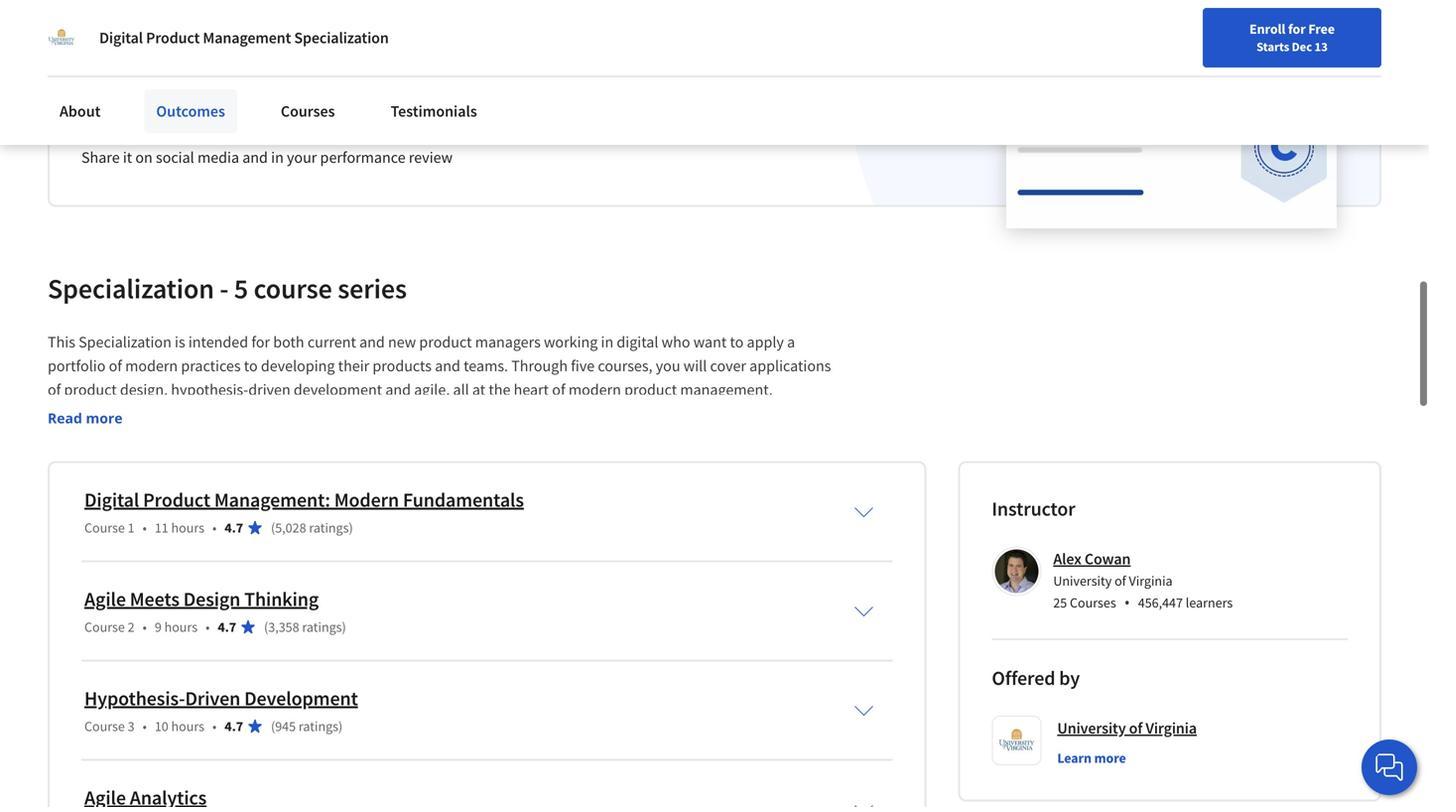 Task type: locate. For each thing, give the bounding box(es) containing it.
2 vertical spatial specialization
[[79, 332, 172, 352]]

1 horizontal spatial more
[[1095, 749, 1127, 767]]

specialization up is
[[48, 271, 214, 306]]

0 vertical spatial courses
[[281, 101, 335, 121]]

0 vertical spatial digital
[[99, 28, 143, 48]]

product down you
[[625, 380, 677, 400]]

specialization up certificate
[[294, 28, 389, 48]]

digital up 1
[[84, 487, 139, 512]]

None search field
[[283, 12, 611, 52]]

1 vertical spatial ratings
[[302, 618, 342, 636]]

ratings down digital product management: modern fundamentals link
[[309, 519, 349, 537]]

1 vertical spatial course
[[84, 618, 125, 636]]

virginia
[[1129, 572, 1173, 590], [1146, 718, 1198, 738]]

modern
[[125, 356, 178, 376], [569, 380, 621, 400]]

1 vertical spatial a
[[787, 332, 795, 352]]

product down "portfolio"
[[64, 380, 117, 400]]

1 vertical spatial digital
[[84, 487, 139, 512]]

1 vertical spatial product
[[143, 487, 210, 512]]

will
[[684, 356, 707, 376]]

new
[[388, 332, 416, 352]]

hours right the 11
[[171, 519, 205, 537]]

and left new
[[359, 332, 385, 352]]

) down development
[[339, 717, 343, 735]]

to up driven
[[244, 356, 258, 376]]

0 vertical spatial ratings
[[309, 519, 349, 537]]

0 vertical spatial in
[[271, 147, 284, 167]]

who
[[662, 332, 691, 352]]

3,358
[[268, 618, 299, 636]]

courses
[[281, 101, 335, 121], [1070, 594, 1117, 612]]

course left 2
[[84, 618, 125, 636]]

instructor
[[992, 496, 1076, 521]]

driven
[[185, 686, 241, 711]]

• left 456,447
[[1125, 592, 1131, 613]]

their
[[338, 356, 370, 376]]

( down thinking
[[264, 618, 268, 636]]

offered by
[[992, 666, 1080, 691]]

profile,
[[320, 124, 367, 143]]

specialization
[[294, 28, 389, 48], [48, 271, 214, 306], [79, 332, 172, 352]]

• inside alex cowan university of virginia 25 courses • 456,447 learners
[[1125, 592, 1131, 613]]

1 vertical spatial specialization
[[48, 271, 214, 306]]

modern up design, at the top of the page
[[125, 356, 178, 376]]

all
[[453, 380, 469, 400]]

courses up linkedin
[[281, 101, 335, 121]]

0 horizontal spatial for
[[252, 332, 270, 352]]

hours right 10
[[171, 717, 205, 735]]

4.7 down hypothesis-driven development
[[225, 717, 243, 735]]

for inside "this specialization is intended for both current and new product managers working in digital who want to apply a portfolio of modern practices to developing their products and teams. through five courses, you will cover applications of product design, hypothesis-driven development and agile, all at the heart of modern product management. read more"
[[252, 332, 270, 352]]

4.7 down management:
[[225, 519, 243, 537]]

0 vertical spatial a
[[142, 70, 156, 105]]

0 vertical spatial virginia
[[1129, 572, 1173, 590]]

1 vertical spatial courses
[[1070, 594, 1117, 612]]

digital up "earn"
[[99, 28, 143, 48]]

apply
[[747, 332, 784, 352]]

0 vertical spatial )
[[349, 519, 353, 537]]

1 vertical spatial )
[[342, 618, 346, 636]]

0 vertical spatial hours
[[171, 519, 205, 537]]

courses,
[[598, 356, 653, 376]]

( 945 ratings )
[[271, 717, 343, 735]]

0 vertical spatial more
[[86, 409, 123, 427]]

) right 3,358
[[342, 618, 346, 636]]

management:
[[214, 487, 330, 512]]

1 course from the top
[[84, 519, 125, 537]]

digital
[[617, 332, 659, 352]]

university up learn more button
[[1058, 718, 1127, 738]]

earn a career certificate
[[81, 70, 361, 105]]

)
[[349, 519, 353, 537], [342, 618, 346, 636], [339, 717, 343, 735]]

products
[[373, 356, 432, 376]]

0 vertical spatial (
[[271, 519, 275, 537]]

want
[[694, 332, 727, 352]]

for up dec
[[1289, 20, 1306, 38]]

development
[[294, 380, 382, 400]]

to up cover
[[730, 332, 744, 352]]

) down modern
[[349, 519, 353, 537]]

product up the career
[[146, 28, 200, 48]]

in down linkedin
[[271, 147, 284, 167]]

• down "driven"
[[213, 717, 217, 735]]

driven
[[248, 380, 291, 400]]

of
[[109, 356, 122, 376], [48, 380, 61, 400], [552, 380, 566, 400], [1115, 572, 1127, 590], [1130, 718, 1143, 738]]

outcomes
[[156, 101, 225, 121]]

courses right 25
[[1070, 594, 1117, 612]]

a up applications
[[787, 332, 795, 352]]

for
[[1289, 20, 1306, 38], [252, 332, 270, 352]]

on
[[135, 147, 153, 167]]

university of virginia image
[[48, 24, 75, 52]]

a inside "this specialization is intended for both current and new product managers working in digital who want to apply a portfolio of modern practices to developing their products and teams. through five courses, you will cover applications of product design, hypothesis-driven development and agile, all at the heart of modern product management. read more"
[[787, 332, 795, 352]]

1 vertical spatial modern
[[569, 380, 621, 400]]

•
[[143, 519, 147, 537], [213, 519, 217, 537], [1125, 592, 1131, 613], [143, 618, 147, 636], [206, 618, 210, 636], [143, 717, 147, 735], [213, 717, 217, 735]]

learn more button
[[1058, 748, 1127, 768]]

managers
[[475, 332, 541, 352]]

2 vertical spatial 4.7
[[225, 717, 243, 735]]

product up the 11
[[143, 487, 210, 512]]

1 horizontal spatial modern
[[569, 380, 621, 400]]

4.7 for development
[[225, 717, 243, 735]]

) for modern
[[349, 519, 353, 537]]

( for modern
[[271, 519, 275, 537]]

course for agile meets design thinking
[[84, 618, 125, 636]]

course 2 • 9 hours •
[[84, 618, 210, 636]]

university inside alex cowan university of virginia 25 courses • 456,447 learners
[[1054, 572, 1112, 590]]

linkedin
[[259, 124, 317, 143]]

0 vertical spatial to
[[209, 124, 223, 143]]

course left 1
[[84, 519, 125, 537]]

and right media
[[243, 147, 268, 167]]

a right "earn"
[[142, 70, 156, 105]]

more inside button
[[1095, 749, 1127, 767]]

hours for product
[[171, 519, 205, 537]]

chat with us image
[[1374, 752, 1406, 783]]

product for management
[[146, 28, 200, 48]]

more
[[86, 409, 123, 427], [1095, 749, 1127, 767]]

your down linkedin
[[287, 147, 317, 167]]

more right read at the left bottom of page
[[86, 409, 123, 427]]

0 vertical spatial your
[[226, 124, 256, 143]]

current
[[308, 332, 356, 352]]

1 horizontal spatial your
[[287, 147, 317, 167]]

0 vertical spatial university
[[1054, 572, 1112, 590]]

alex cowan university of virginia 25 courses • 456,447 learners
[[1054, 549, 1233, 613]]

10
[[155, 717, 169, 735]]

1 vertical spatial 4.7
[[218, 618, 236, 636]]

both
[[273, 332, 304, 352]]

courses inside alex cowan university of virginia 25 courses • 456,447 learners
[[1070, 594, 1117, 612]]

university down alex cowan link
[[1054, 572, 1112, 590]]

university
[[1054, 572, 1112, 590], [1058, 718, 1127, 738]]

( down management:
[[271, 519, 275, 537]]

( 5,028 ratings )
[[271, 519, 353, 537]]

1 vertical spatial your
[[287, 147, 317, 167]]

to up media
[[209, 124, 223, 143]]

0 horizontal spatial in
[[271, 147, 284, 167]]

in up courses,
[[601, 332, 614, 352]]

this specialization is intended for both current and new product managers working in digital who want to apply a portfolio of modern practices to developing their products and teams. through five courses, you will cover applications of product design, hypothesis-driven development and agile, all at the heart of modern product management. read more
[[48, 332, 835, 427]]

1 vertical spatial university
[[1058, 718, 1127, 738]]

0 horizontal spatial your
[[226, 124, 256, 143]]

0 vertical spatial for
[[1289, 20, 1306, 38]]

agile meets design thinking link
[[84, 587, 319, 612]]

0 horizontal spatial to
[[209, 124, 223, 143]]

course
[[84, 519, 125, 537], [84, 618, 125, 636], [84, 717, 125, 735]]

ratings down development
[[299, 717, 339, 735]]

( down development
[[271, 717, 275, 735]]

practices
[[181, 356, 241, 376]]

hours right 9
[[164, 618, 198, 636]]

menu item
[[1050, 20, 1178, 84]]

1 horizontal spatial in
[[601, 332, 614, 352]]

0 vertical spatial 4.7
[[225, 519, 243, 537]]

0 horizontal spatial modern
[[125, 356, 178, 376]]

digital
[[99, 28, 143, 48], [84, 487, 139, 512]]

1 vertical spatial more
[[1095, 749, 1127, 767]]

1 horizontal spatial to
[[244, 356, 258, 376]]

heart
[[514, 380, 549, 400]]

ratings
[[309, 519, 349, 537], [302, 618, 342, 636], [299, 717, 339, 735]]

intended
[[189, 332, 248, 352]]

course
[[254, 271, 332, 306]]

read
[[48, 409, 82, 427]]

testimonials link
[[379, 89, 489, 133]]

ratings right 3,358
[[302, 618, 342, 636]]

0 horizontal spatial more
[[86, 409, 123, 427]]

25
[[1054, 594, 1068, 612]]

1 horizontal spatial a
[[787, 332, 795, 352]]

1 vertical spatial (
[[264, 618, 268, 636]]

your
[[226, 124, 256, 143], [287, 147, 317, 167]]

• right 3
[[143, 717, 147, 735]]

credential
[[139, 124, 206, 143]]

product for management:
[[143, 487, 210, 512]]

4.7 down design
[[218, 618, 236, 636]]

2 vertical spatial hours
[[171, 717, 205, 735]]

a
[[142, 70, 156, 105], [787, 332, 795, 352]]

enroll
[[1250, 20, 1286, 38]]

specialization up design, at the top of the page
[[79, 332, 172, 352]]

2 course from the top
[[84, 618, 125, 636]]

your up media
[[226, 124, 256, 143]]

applications
[[750, 356, 832, 376]]

3 course from the top
[[84, 717, 125, 735]]

1 vertical spatial hours
[[164, 618, 198, 636]]

product
[[146, 28, 200, 48], [143, 487, 210, 512]]

hours for driven
[[171, 717, 205, 735]]

) for thinking
[[342, 618, 346, 636]]

1 horizontal spatial courses
[[1070, 594, 1117, 612]]

1 vertical spatial for
[[252, 332, 270, 352]]

945
[[275, 717, 296, 735]]

design
[[183, 587, 241, 612]]

2 horizontal spatial to
[[730, 332, 744, 352]]

for left both
[[252, 332, 270, 352]]

course for digital product management: modern fundamentals
[[84, 519, 125, 537]]

in inside "this specialization is intended for both current and new product managers working in digital who want to apply a portfolio of modern practices to developing their products and teams. through five courses, you will cover applications of product design, hypothesis-driven development and agile, all at the heart of modern product management. read more"
[[601, 332, 614, 352]]

1 vertical spatial in
[[601, 332, 614, 352]]

0 vertical spatial course
[[84, 519, 125, 537]]

0 horizontal spatial a
[[142, 70, 156, 105]]

2 vertical spatial course
[[84, 717, 125, 735]]

0 vertical spatial product
[[146, 28, 200, 48]]

social
[[156, 147, 194, 167]]

more down the university of virginia
[[1095, 749, 1127, 767]]

course left 3
[[84, 717, 125, 735]]

ratings for modern
[[309, 519, 349, 537]]

ratings for thinking
[[302, 618, 342, 636]]

modern
[[334, 487, 399, 512]]

modern down five
[[569, 380, 621, 400]]

1 horizontal spatial for
[[1289, 20, 1306, 38]]

product right new
[[419, 332, 472, 352]]



Task type: describe. For each thing, give the bounding box(es) containing it.
• right 1
[[143, 519, 147, 537]]

show notifications image
[[1199, 25, 1223, 49]]

cv
[[444, 124, 461, 143]]

1
[[128, 519, 135, 537]]

1 vertical spatial to
[[730, 332, 744, 352]]

about link
[[48, 89, 113, 133]]

9
[[155, 618, 162, 636]]

university of virginia link
[[1058, 716, 1198, 740]]

hypothesis-driven development link
[[84, 686, 358, 711]]

coursera career certificate image
[[1007, 15, 1337, 227]]

( for thinking
[[264, 618, 268, 636]]

course 3 • 10 hours •
[[84, 717, 217, 735]]

developing
[[261, 356, 335, 376]]

for inside enroll for free starts dec 13
[[1289, 20, 1306, 38]]

it
[[123, 147, 132, 167]]

coursera image
[[24, 16, 150, 48]]

course for hypothesis-driven development
[[84, 717, 125, 735]]

and inside "add this credential to your linkedin profile, resume, or cv share it on social media and in your performance review"
[[243, 147, 268, 167]]

agile
[[84, 587, 126, 612]]

add
[[81, 124, 108, 143]]

alex cowan link
[[1054, 549, 1131, 569]]

4.7 for management:
[[225, 519, 243, 537]]

2 vertical spatial )
[[339, 717, 343, 735]]

university of virginia
[[1058, 718, 1198, 738]]

alex cowan image
[[995, 550, 1039, 593]]

portfolio
[[48, 356, 106, 376]]

virginia inside alex cowan university of virginia 25 courses • 456,447 learners
[[1129, 572, 1173, 590]]

digital for digital product management: modern fundamentals
[[84, 487, 139, 512]]

series
[[338, 271, 407, 306]]

learners
[[1186, 594, 1233, 612]]

• left 9
[[143, 618, 147, 636]]

1 horizontal spatial product
[[419, 332, 472, 352]]

learn
[[1058, 749, 1092, 767]]

hours for meets
[[164, 618, 198, 636]]

5
[[234, 271, 248, 306]]

resume,
[[370, 124, 424, 143]]

courses link
[[269, 89, 347, 133]]

3
[[128, 717, 135, 735]]

you
[[656, 356, 681, 376]]

read more button
[[48, 408, 123, 428]]

0 horizontal spatial product
[[64, 380, 117, 400]]

0 vertical spatial modern
[[125, 356, 178, 376]]

2 vertical spatial to
[[244, 356, 258, 376]]

testimonials
[[391, 101, 477, 121]]

performance
[[320, 147, 406, 167]]

more inside "this specialization is intended for both current and new product managers working in digital who want to apply a portfolio of modern practices to developing their products and teams. through five courses, you will cover applications of product design, hypothesis-driven development and agile, all at the heart of modern product management. read more"
[[86, 409, 123, 427]]

11
[[155, 519, 169, 537]]

and down the products
[[386, 380, 411, 400]]

of inside alex cowan university of virginia 25 courses • 456,447 learners
[[1115, 572, 1127, 590]]

0 vertical spatial specialization
[[294, 28, 389, 48]]

thinking
[[244, 587, 319, 612]]

( 3,358 ratings )
[[264, 618, 346, 636]]

• right the 11
[[213, 519, 217, 537]]

teams.
[[464, 356, 508, 376]]

digital product management: modern fundamentals link
[[84, 487, 524, 512]]

development
[[244, 686, 358, 711]]

2 horizontal spatial product
[[625, 380, 677, 400]]

alex
[[1054, 549, 1082, 569]]

digital product management specialization
[[99, 28, 389, 48]]

review
[[409, 147, 453, 167]]

management.
[[680, 380, 773, 400]]

hypothesis-driven development
[[84, 686, 358, 711]]

2
[[128, 618, 135, 636]]

1 vertical spatial virginia
[[1146, 718, 1198, 738]]

specialization inside "this specialization is intended for both current and new product managers working in digital who want to apply a portfolio of modern practices to developing their products and teams. through five courses, you will cover applications of product design, hypothesis-driven development and agile, all at the heart of modern product management. read more"
[[79, 332, 172, 352]]

or
[[427, 124, 441, 143]]

in inside "add this credential to your linkedin profile, resume, or cv share it on social media and in your performance review"
[[271, 147, 284, 167]]

five
[[571, 356, 595, 376]]

management
[[203, 28, 291, 48]]

learn more
[[1058, 749, 1127, 767]]

outcomes link
[[144, 89, 237, 133]]

working
[[544, 332, 598, 352]]

career
[[161, 70, 236, 105]]

offered
[[992, 666, 1056, 691]]

certificate
[[242, 70, 361, 105]]

2 vertical spatial ratings
[[299, 717, 339, 735]]

by
[[1060, 666, 1080, 691]]

free
[[1309, 20, 1335, 38]]

is
[[175, 332, 185, 352]]

course 1 • 11 hours •
[[84, 519, 217, 537]]

enroll for free starts dec 13
[[1250, 20, 1335, 55]]

the
[[489, 380, 511, 400]]

13
[[1315, 39, 1328, 55]]

starts
[[1257, 39, 1290, 55]]

cowan
[[1085, 549, 1131, 569]]

2 vertical spatial (
[[271, 717, 275, 735]]

meets
[[130, 587, 180, 612]]

design,
[[120, 380, 168, 400]]

agile,
[[414, 380, 450, 400]]

to inside "add this credential to your linkedin profile, resume, or cv share it on social media and in your performance review"
[[209, 124, 223, 143]]

this
[[48, 332, 75, 352]]

hypothesis-
[[84, 686, 185, 711]]

through
[[512, 356, 568, 376]]

0 horizontal spatial courses
[[281, 101, 335, 121]]

add this credential to your linkedin profile, resume, or cv share it on social media and in your performance review
[[81, 124, 461, 167]]

digital for digital product management specialization
[[99, 28, 143, 48]]

4.7 for design
[[218, 618, 236, 636]]

and up all
[[435, 356, 461, 376]]

digital product management: modern fundamentals
[[84, 487, 524, 512]]

specialization - 5 course series
[[48, 271, 407, 306]]

-
[[220, 271, 229, 306]]

5,028
[[275, 519, 306, 537]]

• down design
[[206, 618, 210, 636]]

share
[[81, 147, 120, 167]]



Task type: vqa. For each thing, say whether or not it's contained in the screenshot.


